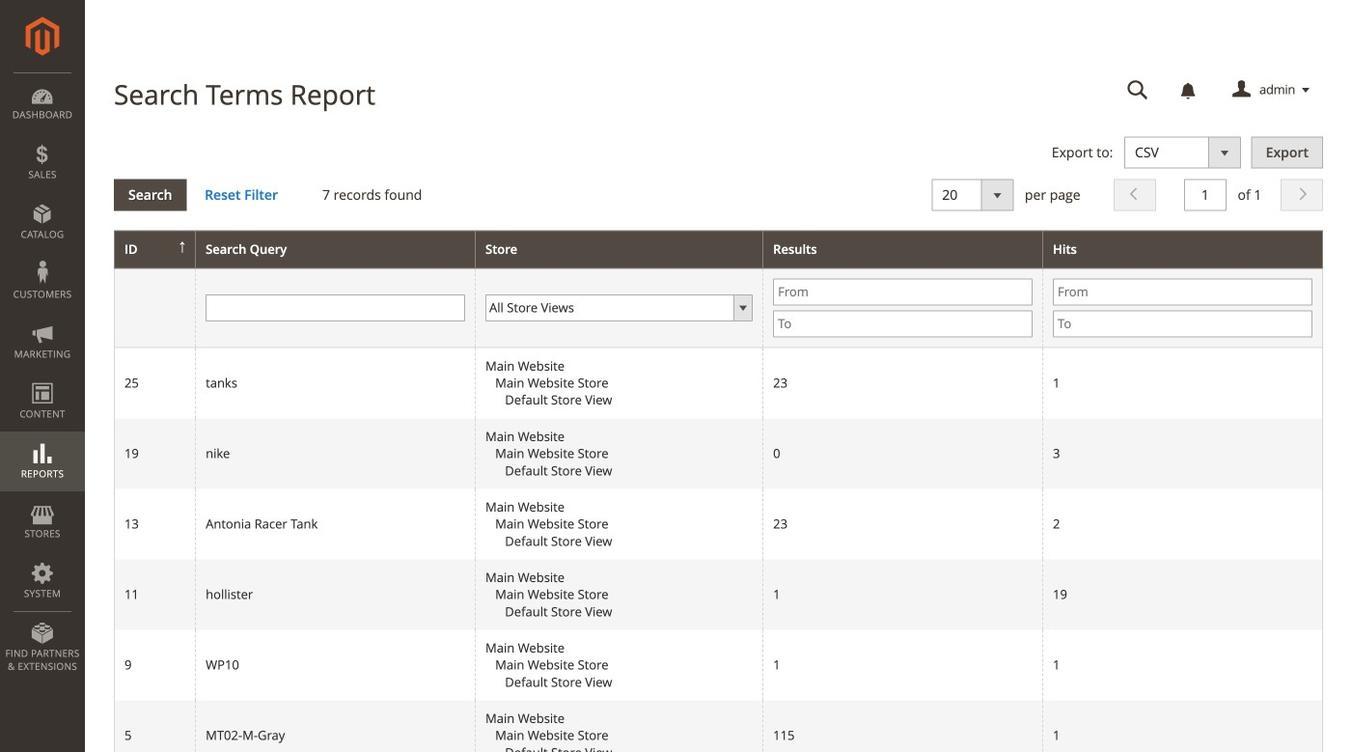 Task type: describe. For each thing, give the bounding box(es) containing it.
from text field for to text box
[[774, 278, 1033, 305]]

To text field
[[1054, 310, 1313, 337]]

magento admin panel image
[[26, 16, 59, 56]]



Task type: locate. For each thing, give the bounding box(es) containing it.
0 horizontal spatial from text field
[[774, 278, 1033, 305]]

From text field
[[774, 278, 1033, 305], [1054, 278, 1313, 305]]

None text field
[[206, 294, 465, 321]]

from text field for to text field
[[1054, 278, 1313, 305]]

from text field up to text box
[[774, 278, 1033, 305]]

menu bar
[[0, 72, 85, 683]]

1 from text field from the left
[[774, 278, 1033, 305]]

To text field
[[774, 310, 1033, 337]]

None text field
[[1114, 73, 1163, 107], [1185, 179, 1227, 211], [1114, 73, 1163, 107], [1185, 179, 1227, 211]]

from text field up to text field
[[1054, 278, 1313, 305]]

1 horizontal spatial from text field
[[1054, 278, 1313, 305]]

2 from text field from the left
[[1054, 278, 1313, 305]]



